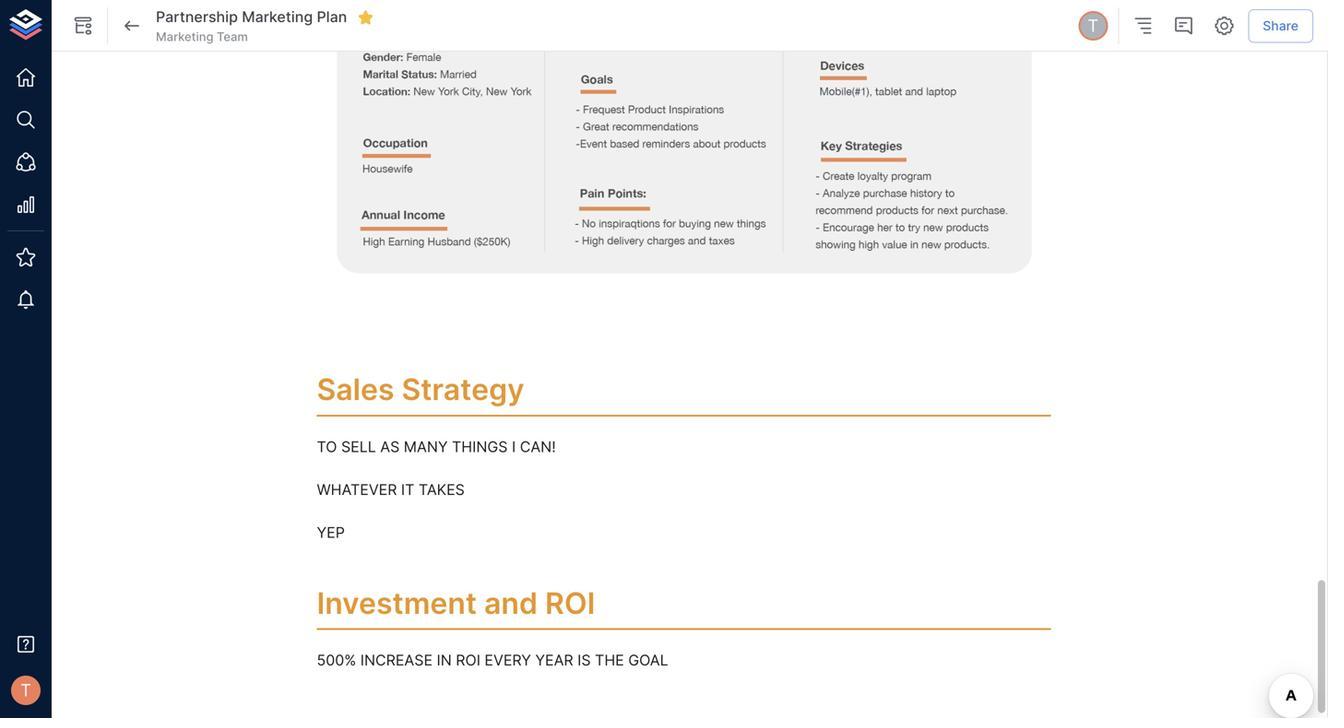 Task type: vqa. For each thing, say whether or not it's contained in the screenshot.
bottom Marketing
yes



Task type: locate. For each thing, give the bounding box(es) containing it.
500%
[[317, 652, 356, 670]]

as
[[380, 438, 400, 456]]

share button
[[1249, 9, 1314, 43]]

strategy
[[402, 372, 525, 408]]

1 horizontal spatial roi
[[545, 586, 596, 621]]

the
[[595, 652, 624, 670]]

1 vertical spatial roi
[[456, 652, 481, 670]]

marketing down partnership
[[156, 29, 214, 44]]

comments image
[[1173, 15, 1195, 37]]

settings image
[[1214, 15, 1236, 37]]

year
[[536, 652, 574, 670]]

1 horizontal spatial marketing
[[242, 8, 313, 26]]

1 vertical spatial marketing
[[156, 29, 214, 44]]

team
[[217, 29, 248, 44]]

0 horizontal spatial t button
[[6, 671, 46, 711]]

marketing team
[[156, 29, 248, 44]]

0 vertical spatial roi
[[545, 586, 596, 621]]

t button
[[1076, 8, 1111, 43], [6, 671, 46, 711]]

roi right the in
[[456, 652, 481, 670]]

things
[[452, 438, 508, 456]]

roi
[[545, 586, 596, 621], [456, 652, 481, 670]]

1 vertical spatial t button
[[6, 671, 46, 711]]

increase
[[361, 652, 433, 670]]

1 horizontal spatial t button
[[1076, 8, 1111, 43]]

roi right and
[[545, 586, 596, 621]]

1 vertical spatial t
[[20, 681, 31, 701]]

sales strategy
[[317, 372, 525, 408]]

partnership marketing plan
[[156, 8, 347, 26]]

marketing
[[242, 8, 313, 26], [156, 29, 214, 44]]

0 horizontal spatial t
[[20, 681, 31, 701]]

marketing up team
[[242, 8, 313, 26]]

plan
[[317, 8, 347, 26]]

1 horizontal spatial t
[[1088, 16, 1099, 36]]

0 vertical spatial t button
[[1076, 8, 1111, 43]]

investment and roi
[[317, 586, 596, 621]]

show wiki image
[[72, 15, 94, 37]]

t for the leftmost t button
[[20, 681, 31, 701]]

0 horizontal spatial marketing
[[156, 29, 214, 44]]

0 vertical spatial t
[[1088, 16, 1099, 36]]

every
[[485, 652, 531, 670]]

sales
[[317, 372, 394, 408]]

investment
[[317, 586, 477, 621]]

t
[[1088, 16, 1099, 36], [20, 681, 31, 701]]

0 horizontal spatial roi
[[456, 652, 481, 670]]



Task type: describe. For each thing, give the bounding box(es) containing it.
remove favorite image
[[357, 9, 374, 26]]

share
[[1263, 18, 1299, 33]]

goal
[[629, 652, 669, 670]]

partnership
[[156, 8, 238, 26]]

0 vertical spatial marketing
[[242, 8, 313, 26]]

marketing team link
[[156, 29, 248, 45]]

and
[[484, 586, 538, 621]]

table of contents image
[[1132, 15, 1155, 37]]

many
[[404, 438, 448, 456]]

t for the right t button
[[1088, 16, 1099, 36]]

it
[[401, 481, 415, 499]]

can!
[[520, 438, 556, 456]]

yep
[[317, 524, 345, 542]]

go back image
[[121, 15, 143, 37]]

whatever
[[317, 481, 397, 499]]

to
[[317, 438, 337, 456]]

marketing inside marketing team "link"
[[156, 29, 214, 44]]

i
[[512, 438, 516, 456]]

is
[[578, 652, 591, 670]]

sell
[[341, 438, 376, 456]]

500% increase in roi every year is the goal
[[317, 652, 669, 670]]

to sell as many things i can!
[[317, 438, 556, 456]]

whatever it takes
[[317, 481, 465, 499]]

in
[[437, 652, 452, 670]]

takes
[[419, 481, 465, 499]]



